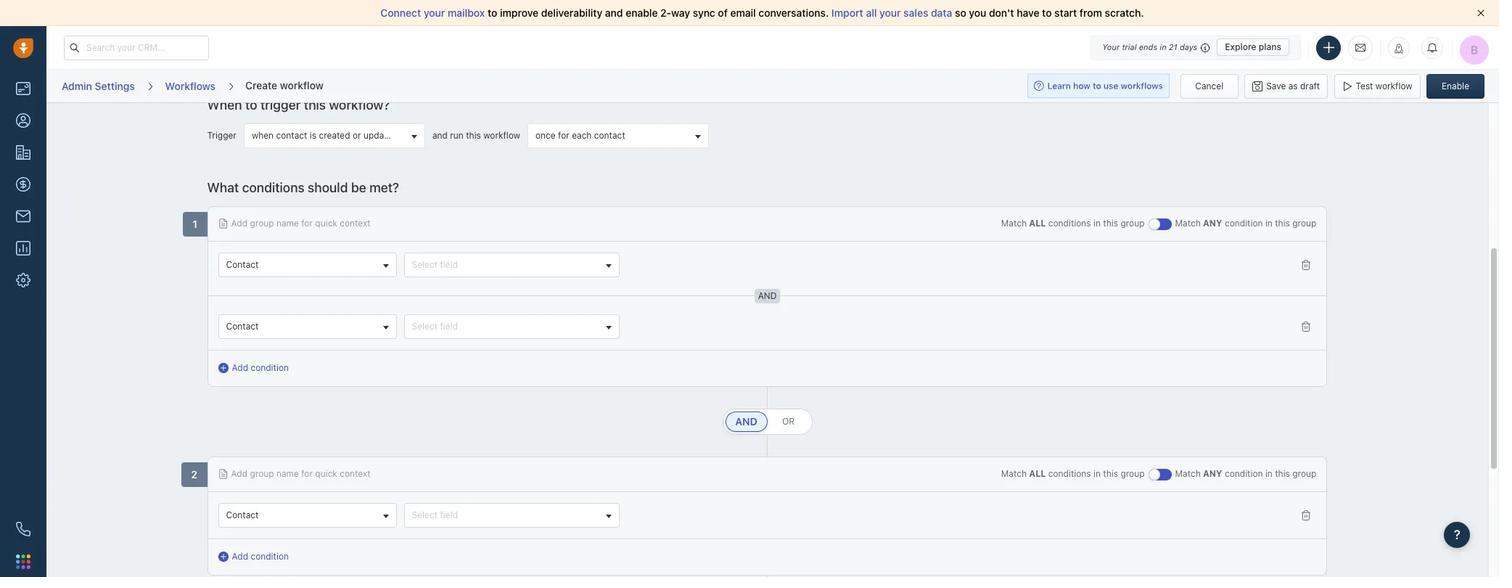 Task type: describe. For each thing, give the bounding box(es) containing it.
should
[[308, 180, 348, 195]]

select field for first select field button from the top of the page
[[412, 259, 458, 270]]

contact button for first select field button from the top of the page
[[218, 253, 397, 277]]

created
[[319, 130, 350, 141]]

context for third select field button from the top of the page
[[340, 468, 371, 479]]

all
[[866, 7, 877, 19]]

contact button for third select field button from the top of the page
[[218, 503, 397, 528]]

when to trigger this workflow?
[[207, 97, 390, 113]]

sales
[[904, 7, 929, 19]]

of
[[718, 7, 728, 19]]

plans
[[1259, 41, 1282, 52]]

field for first select field button from the top of the page
[[440, 259, 458, 270]]

you
[[969, 7, 987, 19]]

test workflow
[[1356, 80, 1413, 91]]

enable
[[1442, 80, 1470, 91]]

21
[[1169, 42, 1178, 52]]

1 vertical spatial or
[[782, 416, 795, 427]]

name for third select field button from the top of the page
[[276, 468, 299, 479]]

Search your CRM... text field
[[64, 35, 209, 60]]

for for first select field button from the top of the page
[[301, 218, 313, 229]]

2 vertical spatial conditions
[[1049, 468, 1091, 479]]

or link
[[768, 412, 810, 432]]

close image
[[1478, 9, 1485, 17]]

improve
[[500, 7, 539, 19]]

quick for third select field button from the top of the page
[[315, 468, 337, 479]]

1 add condition link from the top
[[218, 361, 289, 375]]

met?
[[370, 180, 399, 195]]

workflows link
[[165, 75, 216, 97]]

mailbox
[[448, 7, 485, 19]]

ends
[[1139, 42, 1158, 52]]

workflow?
[[329, 97, 390, 113]]

sync
[[693, 7, 715, 19]]

when contact is created or updated
[[252, 130, 398, 141]]

updated
[[364, 130, 398, 141]]

add group name for quick context for third select field button from the top of the page
[[231, 468, 371, 479]]

your trial ends in 21 days
[[1103, 42, 1198, 52]]

import
[[832, 7, 864, 19]]

1 select field button from the top
[[404, 253, 620, 277]]

trigger
[[261, 97, 301, 113]]

select field for third select field button from the top of the page
[[412, 510, 458, 521]]

context for first select field button from the top of the page
[[340, 218, 371, 229]]

your
[[1103, 42, 1120, 52]]

once for each contact
[[536, 130, 626, 141]]

contact for first select field button from the top of the page
[[226, 259, 259, 270]]

connect
[[381, 7, 421, 19]]

is
[[310, 130, 317, 141]]

explore plans link
[[1217, 38, 1290, 56]]

once for each contact button
[[528, 123, 709, 148]]

name for first select field button from the top of the page
[[276, 218, 299, 229]]

phone image
[[16, 522, 30, 536]]

enable button
[[1427, 74, 1485, 98]]

1 contact from the left
[[276, 130, 307, 141]]

scratch.
[[1105, 7, 1144, 19]]

0 vertical spatial conditions
[[242, 180, 305, 195]]

save as draft
[[1267, 80, 1320, 91]]

select field for second select field button from the top
[[412, 321, 458, 332]]

explore plans
[[1225, 41, 1282, 52]]

admin settings link
[[61, 75, 135, 97]]

don't
[[989, 7, 1014, 19]]

and run this workflow
[[433, 130, 520, 141]]

admin
[[62, 80, 92, 92]]

all for first select field button from the top of the page
[[1029, 218, 1046, 229]]

trigger
[[207, 130, 237, 141]]

select for second select field button from the top
[[412, 321, 438, 332]]

start
[[1055, 7, 1077, 19]]

or inside button
[[353, 130, 361, 141]]

0 horizontal spatial to
[[245, 97, 257, 113]]

when contact is created or updated button
[[244, 123, 425, 148]]

deliverability
[[541, 7, 603, 19]]

select for first select field button from the top of the page
[[412, 259, 438, 270]]

workflow for create workflow
[[280, 79, 324, 91]]

enable
[[626, 7, 658, 19]]

run
[[450, 130, 464, 141]]

email image
[[1356, 41, 1366, 54]]

2 select field button from the top
[[404, 314, 620, 339]]

field for second select field button from the top
[[440, 321, 458, 332]]

1 your from the left
[[424, 7, 445, 19]]

admin settings
[[62, 80, 135, 92]]

any for third select field button from the top of the page
[[1203, 468, 1223, 479]]

from
[[1080, 7, 1103, 19]]

save as draft button
[[1245, 74, 1328, 98]]

match all conditions in this group for third select field button from the top of the page
[[1002, 468, 1145, 479]]



Task type: vqa. For each thing, say whether or not it's contained in the screenshot.
CRM
no



Task type: locate. For each thing, give the bounding box(es) containing it.
1 vertical spatial context
[[340, 468, 371, 479]]

trial
[[1122, 42, 1137, 52]]

all
[[1029, 218, 1046, 229], [1029, 468, 1046, 479]]

1 vertical spatial any
[[1203, 468, 1223, 479]]

connect your mailbox link
[[381, 7, 488, 19]]

workflow right test
[[1376, 80, 1413, 91]]

3 select from the top
[[412, 510, 438, 521]]

2 vertical spatial contact button
[[218, 503, 397, 528]]

1 vertical spatial add condition
[[232, 551, 289, 562]]

select for third select field button from the top of the page
[[412, 510, 438, 521]]

contact right each
[[594, 130, 626, 141]]

0 vertical spatial match any condition in this group
[[1175, 218, 1317, 229]]

0 vertical spatial select field button
[[404, 253, 620, 277]]

select
[[412, 259, 438, 270], [412, 321, 438, 332], [412, 510, 438, 521]]

0 vertical spatial add condition
[[232, 362, 289, 373]]

as
[[1289, 80, 1298, 91]]

2 vertical spatial contact
[[226, 510, 259, 521]]

1 vertical spatial add group name for quick context
[[231, 468, 371, 479]]

2 all from the top
[[1029, 468, 1046, 479]]

condition
[[1225, 218, 1263, 229], [251, 362, 289, 373], [1225, 468, 1263, 479], [251, 551, 289, 562]]

1 vertical spatial for
[[301, 218, 313, 229]]

add condition for 1st add condition link
[[232, 362, 289, 373]]

conversations.
[[759, 7, 829, 19]]

data
[[931, 7, 953, 19]]

1 vertical spatial match all conditions in this group
[[1002, 468, 1145, 479]]

2 vertical spatial field
[[440, 510, 458, 521]]

when
[[252, 130, 274, 141]]

1 vertical spatial select
[[412, 321, 438, 332]]

create workflow
[[245, 79, 324, 91]]

1 field from the top
[[440, 259, 458, 270]]

2 contact from the top
[[226, 321, 259, 332]]

connect your mailbox to improve deliverability and enable 2-way sync of email conversations. import all your sales data so you don't have to start from scratch.
[[381, 7, 1144, 19]]

workflows
[[165, 80, 216, 92]]

days
[[1180, 42, 1198, 52]]

0 vertical spatial contact button
[[218, 253, 397, 277]]

add condition
[[232, 362, 289, 373], [232, 551, 289, 562]]

2 name from the top
[[276, 468, 299, 479]]

quick for first select field button from the top of the page
[[315, 218, 337, 229]]

2 any from the top
[[1203, 468, 1223, 479]]

2 add condition from the top
[[232, 551, 289, 562]]

so
[[955, 7, 967, 19]]

2 context from the top
[[340, 468, 371, 479]]

2 horizontal spatial workflow
[[1376, 80, 1413, 91]]

2 vertical spatial select field button
[[404, 503, 620, 528]]

any
[[1203, 218, 1223, 229], [1203, 468, 1223, 479]]

this
[[304, 97, 326, 113], [466, 130, 481, 141], [1103, 218, 1119, 229], [1275, 218, 1290, 229], [1103, 468, 1119, 479], [1275, 468, 1290, 479]]

explore
[[1225, 41, 1257, 52]]

freshworks switcher image
[[16, 554, 30, 569]]

add
[[231, 218, 248, 229], [232, 362, 248, 373], [231, 468, 248, 479], [232, 551, 248, 562]]

or
[[353, 130, 361, 141], [782, 416, 795, 427]]

contact for third select field button from the top of the page
[[226, 510, 259, 521]]

add condition for 2nd add condition link from the top
[[232, 551, 289, 562]]

each
[[572, 130, 592, 141]]

to
[[488, 7, 497, 19], [1042, 7, 1052, 19], [245, 97, 257, 113]]

0 horizontal spatial your
[[424, 7, 445, 19]]

2 match any condition in this group from the top
[[1175, 468, 1317, 479]]

1 any from the top
[[1203, 218, 1223, 229]]

2 vertical spatial select
[[412, 510, 438, 521]]

workflow up when to trigger this workflow?
[[280, 79, 324, 91]]

1 vertical spatial quick
[[315, 468, 337, 479]]

1 horizontal spatial contact
[[594, 130, 626, 141]]

1 contact from the top
[[226, 259, 259, 270]]

1 vertical spatial contact button
[[218, 314, 397, 339]]

1 match all conditions in this group from the top
[[1002, 218, 1145, 229]]

match
[[1002, 218, 1027, 229], [1175, 218, 1201, 229], [1002, 468, 1027, 479], [1175, 468, 1201, 479]]

contact
[[276, 130, 307, 141], [594, 130, 626, 141]]

once
[[536, 130, 556, 141]]

2 quick from the top
[[315, 468, 337, 479]]

1 vertical spatial select field
[[412, 321, 458, 332]]

1 add group name for quick context from the top
[[231, 218, 371, 229]]

any for first select field button from the top of the page
[[1203, 218, 1223, 229]]

match any condition in this group for third select field button from the top of the page
[[1175, 468, 1317, 479]]

0 vertical spatial for
[[558, 130, 570, 141]]

email
[[731, 7, 756, 19]]

match all conditions in this group for first select field button from the top of the page
[[1002, 218, 1145, 229]]

conditions
[[242, 180, 305, 195], [1049, 218, 1091, 229], [1049, 468, 1091, 479]]

1 vertical spatial match any condition in this group
[[1175, 468, 1317, 479]]

1 all from the top
[[1029, 218, 1046, 229]]

1 select from the top
[[412, 259, 438, 270]]

workflow for test workflow
[[1376, 80, 1413, 91]]

1 quick from the top
[[315, 218, 337, 229]]

0 vertical spatial name
[[276, 218, 299, 229]]

phone element
[[9, 515, 38, 544]]

contact
[[226, 259, 259, 270], [226, 321, 259, 332], [226, 510, 259, 521]]

0 vertical spatial quick
[[315, 218, 337, 229]]

1 vertical spatial all
[[1029, 468, 1046, 479]]

test
[[1356, 80, 1374, 91]]

contact button for second select field button from the top
[[218, 314, 397, 339]]

workflow inside button
[[1376, 80, 1413, 91]]

3 field from the top
[[440, 510, 458, 521]]

0 vertical spatial select
[[412, 259, 438, 270]]

1 vertical spatial contact
[[226, 321, 259, 332]]

cancel
[[1196, 80, 1224, 91]]

have
[[1017, 7, 1040, 19]]

group
[[250, 218, 274, 229], [1121, 218, 1145, 229], [1293, 218, 1317, 229], [250, 468, 274, 479], [1121, 468, 1145, 479], [1293, 468, 1317, 479]]

test workflow button
[[1334, 74, 1421, 98]]

your right all
[[880, 7, 901, 19]]

1 add condition from the top
[[232, 362, 289, 373]]

1 match any condition in this group from the top
[[1175, 218, 1317, 229]]

match any condition in this group
[[1175, 218, 1317, 229], [1175, 468, 1317, 479]]

1 context from the top
[[340, 218, 371, 229]]

what
[[207, 180, 239, 195]]

match all conditions in this group
[[1002, 218, 1145, 229], [1002, 468, 1145, 479]]

2-
[[661, 7, 671, 19]]

what conditions should be met?
[[207, 180, 399, 195]]

add condition link
[[218, 361, 289, 375], [218, 550, 289, 563]]

3 contact from the top
[[226, 510, 259, 521]]

field for third select field button from the top of the page
[[440, 510, 458, 521]]

1 horizontal spatial workflow
[[484, 130, 520, 141]]

1 name from the top
[[276, 218, 299, 229]]

all for third select field button from the top of the page
[[1029, 468, 1046, 479]]

settings
[[95, 80, 135, 92]]

for
[[558, 130, 570, 141], [301, 218, 313, 229], [301, 468, 313, 479]]

2 select from the top
[[412, 321, 438, 332]]

select field button
[[404, 253, 620, 277], [404, 314, 620, 339], [404, 503, 620, 528]]

your
[[424, 7, 445, 19], [880, 7, 901, 19]]

0 horizontal spatial or
[[353, 130, 361, 141]]

2 contact button from the top
[[218, 314, 397, 339]]

0 vertical spatial contact
[[226, 259, 259, 270]]

0 vertical spatial select field
[[412, 259, 458, 270]]

1 select field from the top
[[412, 259, 458, 270]]

1 horizontal spatial to
[[488, 7, 497, 19]]

to down create
[[245, 97, 257, 113]]

1 horizontal spatial or
[[782, 416, 795, 427]]

for for third select field button from the top of the page
[[301, 468, 313, 479]]

2 your from the left
[[880, 7, 901, 19]]

draft
[[1301, 80, 1320, 91]]

2 vertical spatial select field
[[412, 510, 458, 521]]

2 select field from the top
[[412, 321, 458, 332]]

be
[[351, 180, 366, 195]]

2 vertical spatial for
[[301, 468, 313, 479]]

1 vertical spatial conditions
[[1049, 218, 1091, 229]]

1 vertical spatial select field button
[[404, 314, 620, 339]]

2 add condition link from the top
[[218, 550, 289, 563]]

create
[[245, 79, 277, 91]]

import all your sales data link
[[832, 7, 955, 19]]

contact button
[[218, 253, 397, 277], [218, 314, 397, 339], [218, 503, 397, 528]]

2 match all conditions in this group from the top
[[1002, 468, 1145, 479]]

0 vertical spatial add condition link
[[218, 361, 289, 375]]

0 horizontal spatial workflow
[[280, 79, 324, 91]]

0 vertical spatial field
[[440, 259, 458, 270]]

for inside button
[[558, 130, 570, 141]]

way
[[671, 7, 690, 19]]

0 vertical spatial or
[[353, 130, 361, 141]]

in
[[1160, 42, 1167, 52], [1094, 218, 1101, 229], [1266, 218, 1273, 229], [1094, 468, 1101, 479], [1266, 468, 1273, 479]]

2 field from the top
[[440, 321, 458, 332]]

and link
[[725, 412, 768, 432], [725, 412, 768, 432]]

save
[[1267, 80, 1286, 91]]

0 vertical spatial all
[[1029, 218, 1046, 229]]

to right the mailbox
[[488, 7, 497, 19]]

0 vertical spatial match all conditions in this group
[[1002, 218, 1145, 229]]

and
[[605, 7, 623, 19], [433, 130, 448, 141], [735, 415, 758, 428], [737, 416, 756, 427]]

2 add group name for quick context from the top
[[231, 468, 371, 479]]

to left start at right top
[[1042, 7, 1052, 19]]

1 vertical spatial name
[[276, 468, 299, 479]]

match any condition in this group for first select field button from the top of the page
[[1175, 218, 1317, 229]]

context
[[340, 218, 371, 229], [340, 468, 371, 479]]

3 contact button from the top
[[218, 503, 397, 528]]

your left the mailbox
[[424, 7, 445, 19]]

workflow left once
[[484, 130, 520, 141]]

field
[[440, 259, 458, 270], [440, 321, 458, 332], [440, 510, 458, 521]]

when
[[207, 97, 242, 113]]

0 horizontal spatial contact
[[276, 130, 307, 141]]

1 horizontal spatial your
[[880, 7, 901, 19]]

1 vertical spatial add condition link
[[218, 550, 289, 563]]

workflow
[[280, 79, 324, 91], [1376, 80, 1413, 91], [484, 130, 520, 141]]

add group name for quick context for first select field button from the top of the page
[[231, 218, 371, 229]]

0 vertical spatial context
[[340, 218, 371, 229]]

contact for second select field button from the top
[[226, 321, 259, 332]]

2 horizontal spatial to
[[1042, 7, 1052, 19]]

2 contact from the left
[[594, 130, 626, 141]]

1 vertical spatial field
[[440, 321, 458, 332]]

select field
[[412, 259, 458, 270], [412, 321, 458, 332], [412, 510, 458, 521]]

cancel button
[[1181, 74, 1239, 98]]

contact left is
[[276, 130, 307, 141]]

quick
[[315, 218, 337, 229], [315, 468, 337, 479]]

3 select field from the top
[[412, 510, 458, 521]]

1 contact button from the top
[[218, 253, 397, 277]]

0 vertical spatial any
[[1203, 218, 1223, 229]]

0 vertical spatial add group name for quick context
[[231, 218, 371, 229]]

3 select field button from the top
[[404, 503, 620, 528]]

name
[[276, 218, 299, 229], [276, 468, 299, 479]]



